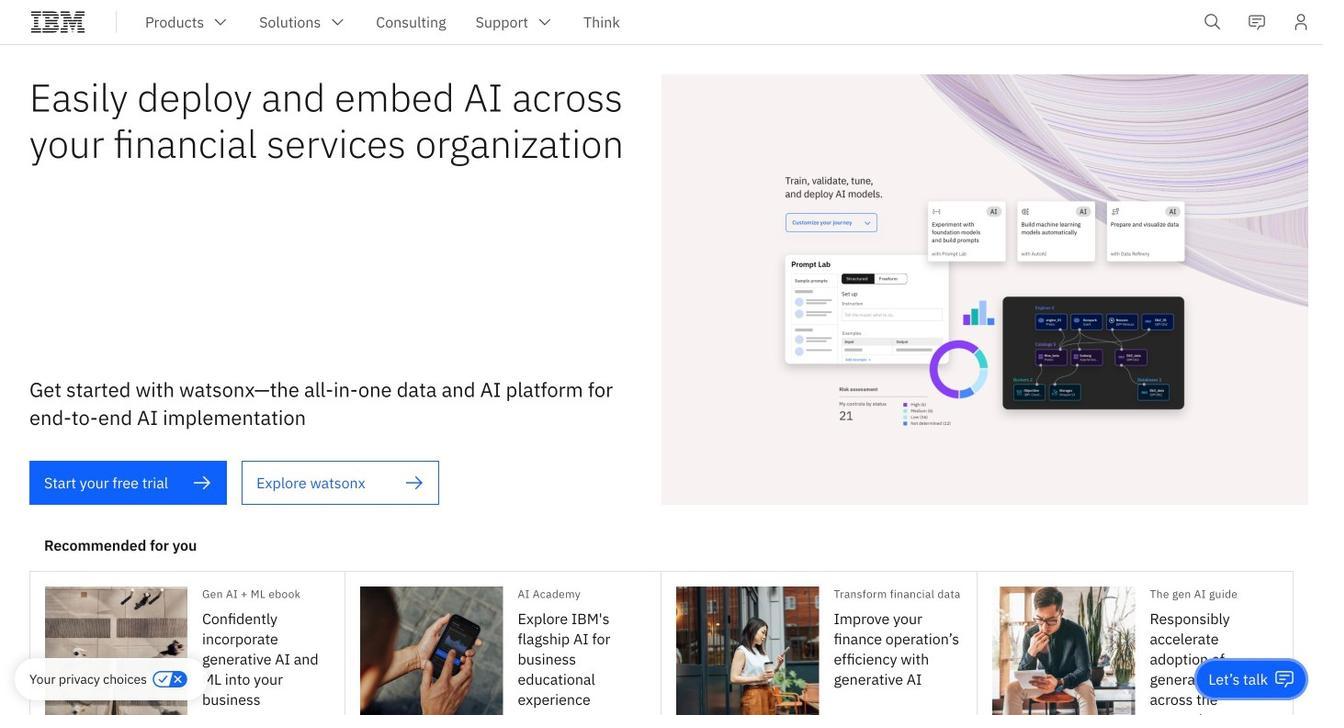 Task type: describe. For each thing, give the bounding box(es) containing it.
let's talk element
[[1209, 670, 1268, 690]]

your privacy choices element
[[29, 670, 147, 690]]



